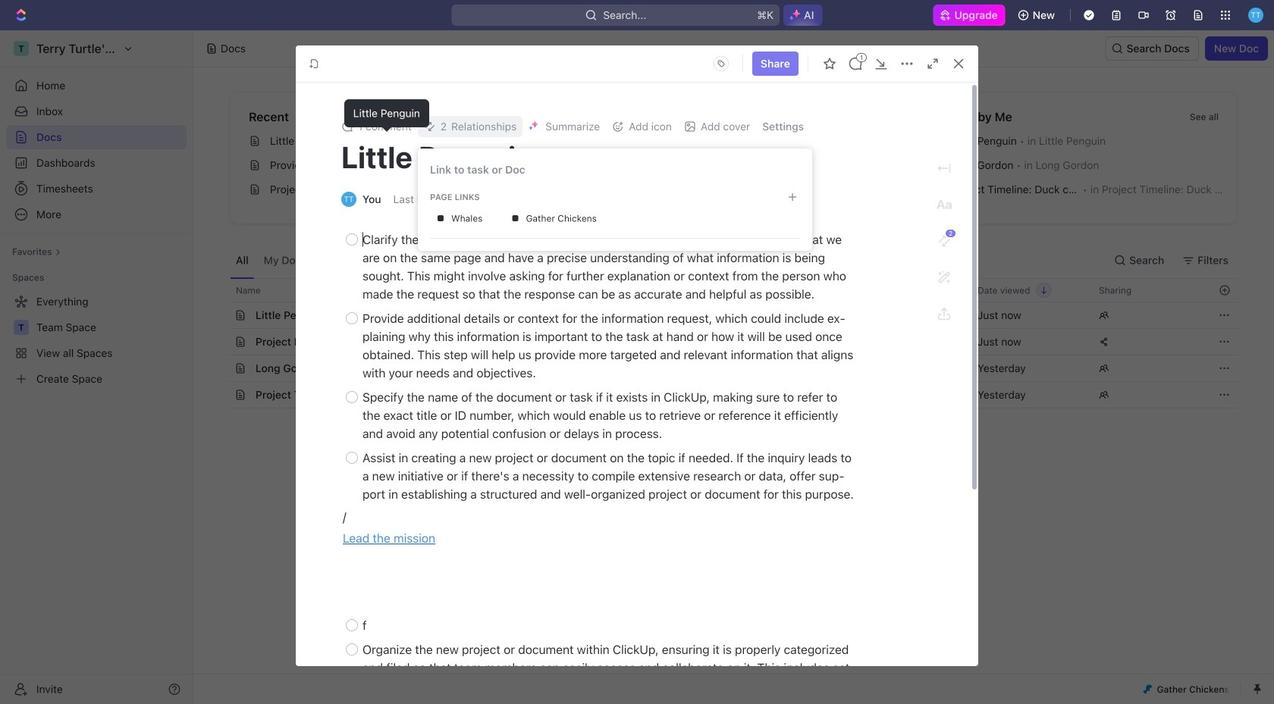 Task type: locate. For each thing, give the bounding box(es) containing it.
sidebar navigation
[[0, 30, 193, 705]]

2 row from the top
[[213, 302, 1238, 329]]

tree
[[6, 290, 187, 391]]

5 row from the top
[[213, 382, 1238, 409]]

table
[[213, 278, 1238, 409]]

row
[[213, 278, 1238, 303], [213, 302, 1238, 329], [213, 329, 1238, 356], [213, 355, 1238, 382], [213, 382, 1238, 409]]

tree inside sidebar navigation
[[6, 290, 187, 391]]

drumstick bite image
[[1144, 685, 1153, 695]]

1 row from the top
[[213, 278, 1238, 303]]

column header
[[213, 278, 230, 303]]

tab list
[[230, 243, 606, 278]]

cell
[[213, 303, 230, 329], [847, 303, 969, 329], [213, 329, 230, 355], [847, 329, 969, 355], [213, 356, 230, 382], [847, 356, 969, 382], [213, 382, 230, 408]]



Task type: vqa. For each thing, say whether or not it's contained in the screenshot.
business time icon
no



Task type: describe. For each thing, give the bounding box(es) containing it.
4 row from the top
[[213, 355, 1238, 382]]

3 row from the top
[[213, 329, 1238, 356]]



